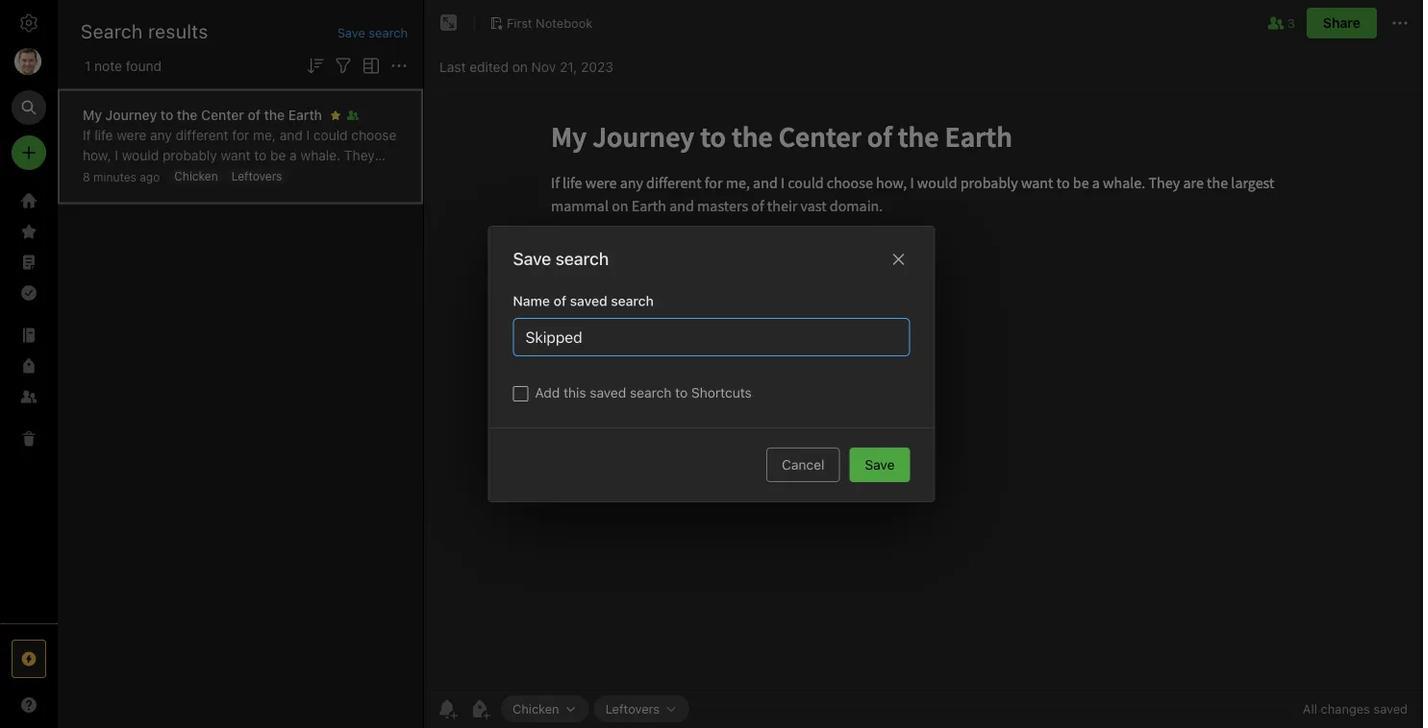 Task type: locate. For each thing, give the bounding box(es) containing it.
notebook
[[536, 15, 593, 30]]

results
[[148, 19, 208, 42]]

chicken down probably in the top left of the page
[[174, 170, 218, 183]]

2 vertical spatial save
[[865, 457, 895, 473]]

on inside note window element
[[512, 59, 528, 75]]

2023
[[581, 59, 614, 75]]

the
[[177, 107, 198, 123], [264, 107, 285, 123], [106, 167, 126, 183]]

1 vertical spatial leftovers
[[606, 702, 660, 717]]

note window element
[[424, 0, 1423, 729]]

could
[[313, 127, 348, 143]]

0 vertical spatial earth
[[288, 107, 322, 123]]

1 horizontal spatial on
[[512, 59, 528, 75]]

leftovers down want on the top left of page
[[231, 170, 282, 183]]

home image
[[17, 189, 40, 213]]

i
[[306, 127, 310, 143], [115, 147, 118, 163]]

leftovers inside button
[[606, 702, 660, 717]]

earth down "be"
[[251, 167, 284, 183]]

1 horizontal spatial save
[[513, 249, 551, 269]]

0 vertical spatial and
[[280, 127, 303, 143]]

changes
[[1321, 703, 1370, 717]]

0 horizontal spatial earth
[[251, 167, 284, 183]]

0 vertical spatial of
[[248, 107, 261, 123]]

different
[[176, 127, 228, 143]]

search up the name of saved search text field on the top of page
[[611, 293, 654, 309]]

search inside button
[[369, 25, 408, 39]]

0 vertical spatial save search
[[337, 25, 408, 39]]

search left expand note image
[[369, 25, 408, 39]]

earth inside if life were any different for me, and i could choose how, i would probably want to be a whale. they are the largest mammal on earth and masters of their vast d...
[[251, 167, 284, 183]]

the up vast
[[106, 167, 126, 183]]

search
[[369, 25, 408, 39], [556, 249, 609, 269], [611, 293, 654, 309], [630, 385, 672, 401]]

chicken
[[174, 170, 218, 183], [513, 702, 559, 717]]

earth up could
[[288, 107, 322, 123]]

i left could
[[306, 127, 310, 143]]

leftovers right chicken button on the bottom of the page
[[606, 702, 660, 717]]

were
[[117, 127, 146, 143]]

1 vertical spatial chicken
[[513, 702, 559, 717]]

1 vertical spatial earth
[[251, 167, 284, 183]]

0 horizontal spatial to
[[160, 107, 173, 123]]

leftovers
[[231, 170, 282, 183], [606, 702, 660, 717]]

close image
[[887, 248, 910, 271]]

0 horizontal spatial leftovers
[[231, 170, 282, 183]]

0 horizontal spatial save search
[[337, 25, 408, 39]]

be
[[270, 147, 286, 163]]

1
[[85, 58, 91, 74]]

name of saved search
[[513, 293, 654, 309]]

vast
[[115, 188, 140, 203]]

share button
[[1307, 8, 1377, 38]]

first notebook button
[[483, 10, 599, 37]]

last edited on nov 21, 2023
[[439, 59, 614, 75]]

chicken button
[[501, 696, 589, 723]]

shortcuts
[[691, 385, 752, 401]]

on down want on the top left of page
[[232, 167, 248, 183]]

saved for of
[[570, 293, 607, 309]]

nov
[[531, 59, 556, 75]]

1 vertical spatial i
[[115, 147, 118, 163]]

save
[[337, 25, 365, 39], [513, 249, 551, 269], [865, 457, 895, 473]]

1 horizontal spatial chicken
[[513, 702, 559, 717]]

1 vertical spatial of
[[368, 167, 380, 183]]

1 horizontal spatial earth
[[288, 107, 322, 123]]

0 horizontal spatial of
[[248, 107, 261, 123]]

mammal
[[176, 167, 228, 183]]

to left "be"
[[254, 147, 267, 163]]

0 vertical spatial saved
[[570, 293, 607, 309]]

on left nov
[[512, 59, 528, 75]]

upgrade image
[[17, 648, 40, 671]]

1 horizontal spatial of
[[368, 167, 380, 183]]

my
[[83, 107, 102, 123]]

1 horizontal spatial leftovers
[[606, 702, 660, 717]]

the up different at left top
[[177, 107, 198, 123]]

of right name
[[554, 293, 567, 309]]

Name of saved search text field
[[524, 327, 900, 348]]

1 horizontal spatial i
[[306, 127, 310, 143]]

1 vertical spatial and
[[288, 167, 311, 183]]

1 vertical spatial saved
[[590, 385, 626, 401]]

are
[[83, 167, 102, 183]]

and up a
[[280, 127, 303, 143]]

1 horizontal spatial save search
[[513, 249, 609, 269]]

first notebook
[[507, 15, 593, 30]]

saved inside note window element
[[1374, 703, 1408, 717]]

on
[[512, 59, 528, 75], [232, 167, 248, 183]]

0 horizontal spatial on
[[232, 167, 248, 183]]

probably
[[162, 147, 217, 163]]

saved right changes
[[1374, 703, 1408, 717]]

chicken right add tag icon
[[513, 702, 559, 717]]

1 horizontal spatial to
[[254, 147, 267, 163]]

1 note found
[[85, 58, 162, 74]]

me,
[[253, 127, 276, 143]]

all
[[1303, 703, 1317, 717]]

of up me,
[[248, 107, 261, 123]]

of
[[248, 107, 261, 123], [368, 167, 380, 183], [554, 293, 567, 309]]

i right how,
[[115, 147, 118, 163]]

saved right this
[[590, 385, 626, 401]]

minutes
[[93, 170, 136, 184]]

1 vertical spatial on
[[232, 167, 248, 183]]

earth
[[288, 107, 322, 123], [251, 167, 284, 183]]

0 vertical spatial leftovers
[[231, 170, 282, 183]]

tree
[[0, 186, 58, 623]]

to left "shortcuts"
[[675, 385, 688, 401]]

saved
[[570, 293, 607, 309], [590, 385, 626, 401], [1374, 703, 1408, 717]]

0 horizontal spatial save
[[337, 25, 365, 39]]

and
[[280, 127, 303, 143], [288, 167, 311, 183]]

add tag image
[[468, 698, 491, 721]]

the up me,
[[264, 107, 285, 123]]

all changes saved
[[1303, 703, 1408, 717]]

and down a
[[288, 167, 311, 183]]

cancel button
[[766, 448, 840, 483]]

1 vertical spatial to
[[254, 147, 267, 163]]

0 horizontal spatial the
[[106, 167, 126, 183]]

add this saved search to shortcuts
[[535, 385, 752, 401]]

save search
[[337, 25, 408, 39], [513, 249, 609, 269]]

2 horizontal spatial of
[[554, 293, 567, 309]]

a
[[290, 147, 297, 163]]

save search up name of saved search
[[513, 249, 609, 269]]

2 vertical spatial saved
[[1374, 703, 1408, 717]]

expand note image
[[438, 12, 461, 35]]

saved right name
[[570, 293, 607, 309]]

would
[[122, 147, 159, 163]]

save search left expand note image
[[337, 25, 408, 39]]

leftovers button
[[594, 696, 690, 723]]

to inside if life were any different for me, and i could choose how, i would probably want to be a whale. they are the largest mammal on earth and masters of their vast d...
[[254, 147, 267, 163]]

my journey to the center of the earth
[[83, 107, 322, 123]]

to up the any
[[160, 107, 173, 123]]

share
[[1323, 15, 1361, 31]]

0 vertical spatial to
[[160, 107, 173, 123]]

0 vertical spatial on
[[512, 59, 528, 75]]

of down they
[[368, 167, 380, 183]]

settings image
[[17, 12, 40, 35]]

how,
[[83, 147, 111, 163]]

0 vertical spatial chicken
[[174, 170, 218, 183]]

to
[[160, 107, 173, 123], [254, 147, 267, 163], [675, 385, 688, 401]]

2 horizontal spatial to
[[675, 385, 688, 401]]

1 vertical spatial save
[[513, 249, 551, 269]]



Task type: describe. For each thing, give the bounding box(es) containing it.
of inside if life were any different for me, and i could choose how, i would probably want to be a whale. they are the largest mammal on earth and masters of their vast d...
[[368, 167, 380, 183]]

add a reminder image
[[436, 698, 459, 721]]

life
[[95, 127, 113, 143]]

center
[[201, 107, 244, 123]]

search left "shortcuts"
[[630, 385, 672, 401]]

whale.
[[301, 147, 341, 163]]

saved for this
[[590, 385, 626, 401]]

2 vertical spatial of
[[554, 293, 567, 309]]

3
[[1288, 16, 1295, 30]]

1 horizontal spatial the
[[177, 107, 198, 123]]

0 vertical spatial save
[[337, 25, 365, 39]]

found
[[126, 58, 162, 74]]

last
[[439, 59, 466, 75]]

search
[[81, 19, 143, 42]]

21,
[[560, 59, 577, 75]]

the inside if life were any different for me, and i could choose how, i would probably want to be a whale. they are the largest mammal on earth and masters of their vast d...
[[106, 167, 126, 183]]

any
[[150, 127, 172, 143]]

first
[[507, 15, 532, 30]]

note
[[94, 58, 122, 74]]

ago
[[140, 170, 160, 184]]

add
[[535, 385, 560, 401]]

if
[[83, 127, 91, 143]]

chicken inside button
[[513, 702, 559, 717]]

Note Editor text field
[[424, 92, 1423, 690]]

8
[[83, 170, 90, 184]]

for
[[232, 127, 249, 143]]

edited
[[469, 59, 509, 75]]

save button
[[850, 448, 910, 483]]

edit search image
[[12, 90, 46, 125]]

choose
[[351, 127, 397, 143]]

0 horizontal spatial chicken
[[174, 170, 218, 183]]

largest
[[130, 167, 172, 183]]

they
[[344, 147, 375, 163]]

masters
[[314, 167, 364, 183]]

save search button
[[337, 23, 408, 42]]

this
[[564, 385, 586, 401]]

2 horizontal spatial the
[[264, 107, 285, 123]]

1 vertical spatial save search
[[513, 249, 609, 269]]

Add this saved search to Shortcuts checkbox
[[513, 386, 528, 402]]

journey
[[105, 107, 157, 123]]

3 button
[[1264, 12, 1295, 35]]

cancel
[[782, 457, 825, 473]]

want
[[221, 147, 251, 163]]

d...
[[144, 188, 164, 203]]

name
[[513, 293, 550, 309]]

search up name of saved search
[[556, 249, 609, 269]]

search results
[[81, 19, 208, 42]]

saved for changes
[[1374, 703, 1408, 717]]

8 minutes ago
[[83, 170, 160, 184]]

2 vertical spatial to
[[675, 385, 688, 401]]

2 horizontal spatial save
[[865, 457, 895, 473]]

0 vertical spatial i
[[306, 127, 310, 143]]

if life were any different for me, and i could choose how, i would probably want to be a whale. they are the largest mammal on earth and masters of their vast d...
[[83, 127, 397, 203]]

0 horizontal spatial i
[[115, 147, 118, 163]]

their
[[83, 188, 111, 203]]

on inside if life were any different for me, and i could choose how, i would probably want to be a whale. they are the largest mammal on earth and masters of their vast d...
[[232, 167, 248, 183]]



Task type: vqa. For each thing, say whether or not it's contained in the screenshot.
the top saved
yes



